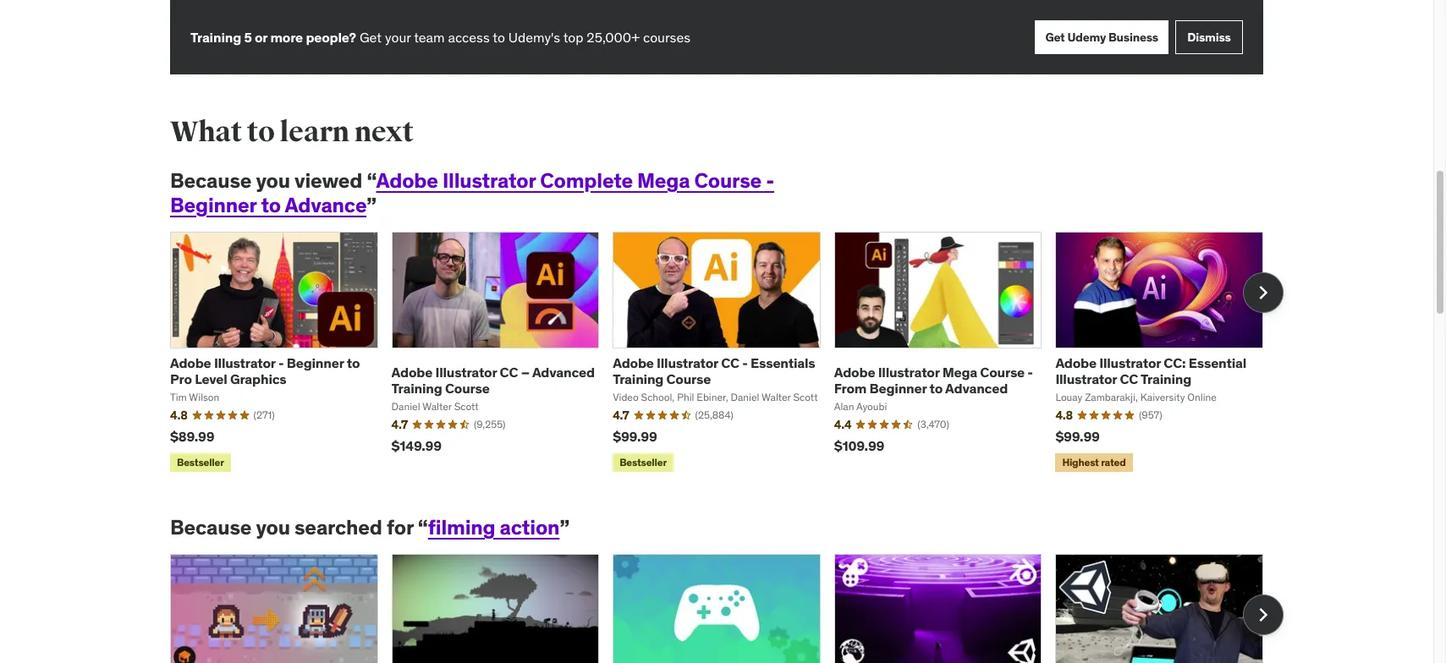 Task type: describe. For each thing, give the bounding box(es) containing it.
course inside adobe illustrator complete mega course - beginner to advance
[[695, 168, 762, 194]]

cc for –
[[500, 364, 518, 381]]

advanced inside adobe illustrator mega course - from beginner to advanced
[[946, 380, 1008, 397]]

adobe for adobe illustrator cc – advanced training course
[[392, 364, 433, 381]]

adobe illustrator mega course - from beginner to advanced
[[834, 364, 1033, 397]]

your
[[385, 29, 411, 46]]

0 horizontal spatial get
[[360, 29, 382, 46]]

next image
[[1250, 279, 1277, 306]]

next
[[354, 114, 414, 150]]

next image
[[1250, 602, 1277, 629]]

training inside adobe illustrator cc - essentials training course
[[613, 371, 664, 388]]

learn
[[280, 114, 349, 150]]

- inside adobe illustrator cc - essentials training course
[[743, 354, 748, 371]]

cc for -
[[721, 354, 740, 371]]

carousel element for adobe illustrator complete mega course - beginner to advance
[[170, 232, 1284, 476]]

udemy
[[1068, 29, 1106, 45]]

dismiss
[[1188, 29, 1231, 45]]

business
[[1109, 29, 1159, 45]]

adobe illustrator - beginner to pro level graphics
[[170, 354, 360, 388]]

filming action link
[[428, 515, 560, 541]]

illustrator for -
[[657, 354, 718, 371]]

training inside adobe illustrator cc: essential illustrator cc training
[[1141, 371, 1192, 388]]

you for searched
[[256, 515, 290, 541]]

because you viewed "
[[170, 168, 376, 194]]

what
[[170, 114, 242, 150]]

or
[[255, 29, 268, 46]]

course inside adobe illustrator cc – advanced training course
[[445, 380, 490, 397]]

viewed
[[295, 168, 363, 194]]

training inside adobe illustrator cc – advanced training course
[[392, 380, 442, 397]]

from
[[834, 380, 867, 397]]

essentials
[[751, 354, 816, 371]]

adobe for adobe illustrator mega course - from beginner to advanced
[[834, 364, 876, 381]]

adobe for adobe illustrator cc - essentials training course
[[613, 354, 654, 371]]

beginner for adobe illustrator mega course - from beginner to advanced
[[870, 380, 927, 397]]

–
[[521, 364, 530, 381]]

0 horizontal spatial "
[[367, 168, 376, 194]]

adobe illustrator cc - essentials training course link
[[613, 354, 816, 388]]

top
[[563, 29, 584, 46]]

courses
[[643, 29, 691, 46]]

illustrator for mega
[[443, 168, 536, 194]]

illustrator for –
[[435, 364, 497, 381]]

mega inside adobe illustrator mega course - from beginner to advanced
[[943, 364, 978, 381]]

advanced inside adobe illustrator cc – advanced training course
[[532, 364, 595, 381]]

get inside get udemy business link
[[1046, 29, 1065, 45]]

for
[[387, 515, 414, 541]]

- inside adobe illustrator mega course - from beginner to advanced
[[1028, 364, 1033, 381]]

adobe for adobe illustrator complete mega course - beginner to advance
[[376, 168, 438, 194]]

adobe illustrator mega course - from beginner to advanced link
[[834, 364, 1033, 397]]

adobe illustrator cc – advanced training course
[[392, 364, 595, 397]]

searched
[[295, 515, 382, 541]]

to inside adobe illustrator complete mega course - beginner to advance
[[261, 192, 281, 218]]

because you searched for " filming action "
[[170, 515, 570, 541]]

adobe illustrator cc: essential illustrator cc training link
[[1056, 354, 1247, 388]]

access
[[448, 29, 490, 46]]



Task type: vqa. For each thing, say whether or not it's contained in the screenshot.
with
no



Task type: locate. For each thing, give the bounding box(es) containing it.
adobe for adobe illustrator cc: essential illustrator cc training
[[1056, 354, 1097, 371]]

because for because you viewed "
[[170, 168, 252, 194]]

adobe inside adobe illustrator cc: essential illustrator cc training
[[1056, 354, 1097, 371]]

adobe illustrator complete mega course - beginner to advance link
[[170, 168, 775, 218]]

2 you from the top
[[256, 515, 290, 541]]

dismiss button
[[1176, 20, 1243, 54]]

adobe illustrator complete mega course - beginner to advance
[[170, 168, 775, 218]]

complete
[[540, 168, 633, 194]]

you for viewed
[[256, 168, 290, 194]]

essential
[[1189, 354, 1247, 371]]

what to learn next
[[170, 114, 414, 150]]

adobe
[[376, 168, 438, 194], [170, 354, 211, 371], [613, 354, 654, 371], [1056, 354, 1097, 371], [392, 364, 433, 381], [834, 364, 876, 381]]

beginner inside adobe illustrator mega course - from beginner to advanced
[[870, 380, 927, 397]]

" right viewed
[[367, 168, 376, 194]]

- inside adobe illustrator complete mega course - beginner to advance
[[766, 168, 775, 194]]

1 because from the top
[[170, 168, 252, 194]]

udemy's
[[508, 29, 560, 46]]

adobe inside adobe illustrator cc - essentials training course
[[613, 354, 654, 371]]

0 horizontal spatial beginner
[[170, 192, 257, 218]]

1 vertical spatial "
[[418, 515, 428, 541]]

pro
[[170, 371, 192, 388]]

team
[[414, 29, 445, 46]]

1 horizontal spatial advanced
[[946, 380, 1008, 397]]

people?
[[306, 29, 356, 46]]

1 vertical spatial because
[[170, 515, 252, 541]]

1 you from the top
[[256, 168, 290, 194]]

beginner inside adobe illustrator complete mega course - beginner to advance
[[170, 192, 257, 218]]

"
[[367, 168, 376, 194], [418, 515, 428, 541]]

0 horizontal spatial cc
[[500, 364, 518, 381]]

1 vertical spatial beginner
[[287, 354, 344, 371]]

illustrator for beginner
[[214, 354, 276, 371]]

get udemy business link
[[1036, 20, 1169, 54]]

mega
[[637, 168, 690, 194], [943, 364, 978, 381]]

1 vertical spatial carousel element
[[170, 554, 1284, 664]]

cc:
[[1164, 354, 1186, 371]]

you down what to learn next
[[256, 168, 290, 194]]

1 vertical spatial "
[[560, 515, 570, 541]]

beginner inside 'adobe illustrator - beginner to pro level graphics'
[[287, 354, 344, 371]]

adobe illustrator - beginner to pro level graphics link
[[170, 354, 360, 388]]

adobe illustrator cc – advanced training course link
[[392, 364, 595, 397]]

adobe inside 'adobe illustrator - beginner to pro level graphics'
[[170, 354, 211, 371]]

illustrator for essential
[[1100, 354, 1161, 371]]

because
[[170, 168, 252, 194], [170, 515, 252, 541]]

2 because from the top
[[170, 515, 252, 541]]

action
[[500, 515, 560, 541]]

1 vertical spatial mega
[[943, 364, 978, 381]]

2 horizontal spatial beginner
[[870, 380, 927, 397]]

adobe illustrator cc: essential illustrator cc training
[[1056, 354, 1247, 388]]

cc
[[721, 354, 740, 371], [500, 364, 518, 381], [1120, 371, 1139, 388]]

cc left –
[[500, 364, 518, 381]]

0 horizontal spatial mega
[[637, 168, 690, 194]]

"
[[367, 192, 377, 218], [560, 515, 570, 541]]

beginner right from
[[870, 380, 927, 397]]

1 horizontal spatial "
[[560, 515, 570, 541]]

to
[[493, 29, 505, 46], [247, 114, 275, 150], [261, 192, 281, 218], [347, 354, 360, 371], [930, 380, 943, 397]]

cc inside adobe illustrator cc - essentials training course
[[721, 354, 740, 371]]

0 vertical spatial you
[[256, 168, 290, 194]]

" right for at bottom
[[418, 515, 428, 541]]

illustrator inside adobe illustrator mega course - from beginner to advanced
[[878, 364, 940, 381]]

because for because you searched for " filming action "
[[170, 515, 252, 541]]

adobe for adobe illustrator - beginner to pro level graphics
[[170, 354, 211, 371]]

25,000+
[[587, 29, 640, 46]]

course
[[695, 168, 762, 194], [980, 364, 1025, 381], [667, 371, 711, 388], [445, 380, 490, 397]]

2 horizontal spatial cc
[[1120, 371, 1139, 388]]

get
[[360, 29, 382, 46], [1046, 29, 1065, 45]]

adobe inside adobe illustrator cc – advanced training course
[[392, 364, 433, 381]]

1 carousel element from the top
[[170, 232, 1284, 476]]

get left your
[[360, 29, 382, 46]]

carousel element for filming action
[[170, 554, 1284, 664]]

beginner for adobe illustrator complete mega course - beginner to advance
[[170, 192, 257, 218]]

more
[[270, 29, 303, 46]]

advance
[[285, 192, 367, 218]]

0 horizontal spatial advanced
[[532, 364, 595, 381]]

filming
[[428, 515, 496, 541]]

training 5 or more people? get your team access to udemy's top 25,000+ courses
[[190, 29, 691, 46]]

1 horizontal spatial mega
[[943, 364, 978, 381]]

2 vertical spatial beginner
[[870, 380, 927, 397]]

cc inside adobe illustrator cc: essential illustrator cc training
[[1120, 371, 1139, 388]]

0 vertical spatial "
[[367, 192, 377, 218]]

level
[[195, 371, 227, 388]]

illustrator for course
[[878, 364, 940, 381]]

to inside adobe illustrator mega course - from beginner to advanced
[[930, 380, 943, 397]]

1 vertical spatial you
[[256, 515, 290, 541]]

get left udemy
[[1046, 29, 1065, 45]]

0 vertical spatial beginner
[[170, 192, 257, 218]]

carousel element
[[170, 232, 1284, 476], [170, 554, 1284, 664]]

you left "searched"
[[256, 515, 290, 541]]

1 horizontal spatial beginner
[[287, 354, 344, 371]]

adobe illustrator cc - essentials training course
[[613, 354, 816, 388]]

illustrator inside adobe illustrator complete mega course - beginner to advance
[[443, 168, 536, 194]]

5
[[244, 29, 252, 46]]

you
[[256, 168, 290, 194], [256, 515, 290, 541]]

graphics
[[230, 371, 287, 388]]

get udemy business
[[1046, 29, 1159, 45]]

cc inside adobe illustrator cc – advanced training course
[[500, 364, 518, 381]]

mega inside adobe illustrator complete mega course - beginner to advance
[[637, 168, 690, 194]]

- inside 'adobe illustrator - beginner to pro level graphics'
[[278, 354, 284, 371]]

cc left essentials
[[721, 354, 740, 371]]

beginner
[[170, 192, 257, 218], [287, 354, 344, 371], [870, 380, 927, 397]]

1 horizontal spatial "
[[418, 515, 428, 541]]

beginner right graphics
[[287, 354, 344, 371]]

1 horizontal spatial cc
[[721, 354, 740, 371]]

1 horizontal spatial get
[[1046, 29, 1065, 45]]

cc left cc:
[[1120, 371, 1139, 388]]

beginner down the what
[[170, 192, 257, 218]]

carousel element containing adobe illustrator - beginner to pro level graphics
[[170, 232, 1284, 476]]

0 vertical spatial carousel element
[[170, 232, 1284, 476]]

course inside adobe illustrator cc - essentials training course
[[667, 371, 711, 388]]

illustrator inside adobe illustrator cc – advanced training course
[[435, 364, 497, 381]]

2 carousel element from the top
[[170, 554, 1284, 664]]

training
[[190, 29, 241, 46], [613, 371, 664, 388], [1141, 371, 1192, 388], [392, 380, 442, 397]]

illustrator
[[443, 168, 536, 194], [214, 354, 276, 371], [657, 354, 718, 371], [1100, 354, 1161, 371], [435, 364, 497, 381], [878, 364, 940, 381], [1056, 371, 1117, 388]]

illustrator inside adobe illustrator cc - essentials training course
[[657, 354, 718, 371]]

0 horizontal spatial "
[[367, 192, 377, 218]]

0 vertical spatial "
[[367, 168, 376, 194]]

advanced
[[532, 364, 595, 381], [946, 380, 1008, 397]]

-
[[766, 168, 775, 194], [278, 354, 284, 371], [743, 354, 748, 371], [1028, 364, 1033, 381]]

adobe inside adobe illustrator complete mega course - beginner to advance
[[376, 168, 438, 194]]

adobe inside adobe illustrator mega course - from beginner to advanced
[[834, 364, 876, 381]]

to inside 'adobe illustrator - beginner to pro level graphics'
[[347, 354, 360, 371]]

course inside adobe illustrator mega course - from beginner to advanced
[[980, 364, 1025, 381]]

0 vertical spatial because
[[170, 168, 252, 194]]

0 vertical spatial mega
[[637, 168, 690, 194]]

illustrator inside 'adobe illustrator - beginner to pro level graphics'
[[214, 354, 276, 371]]



